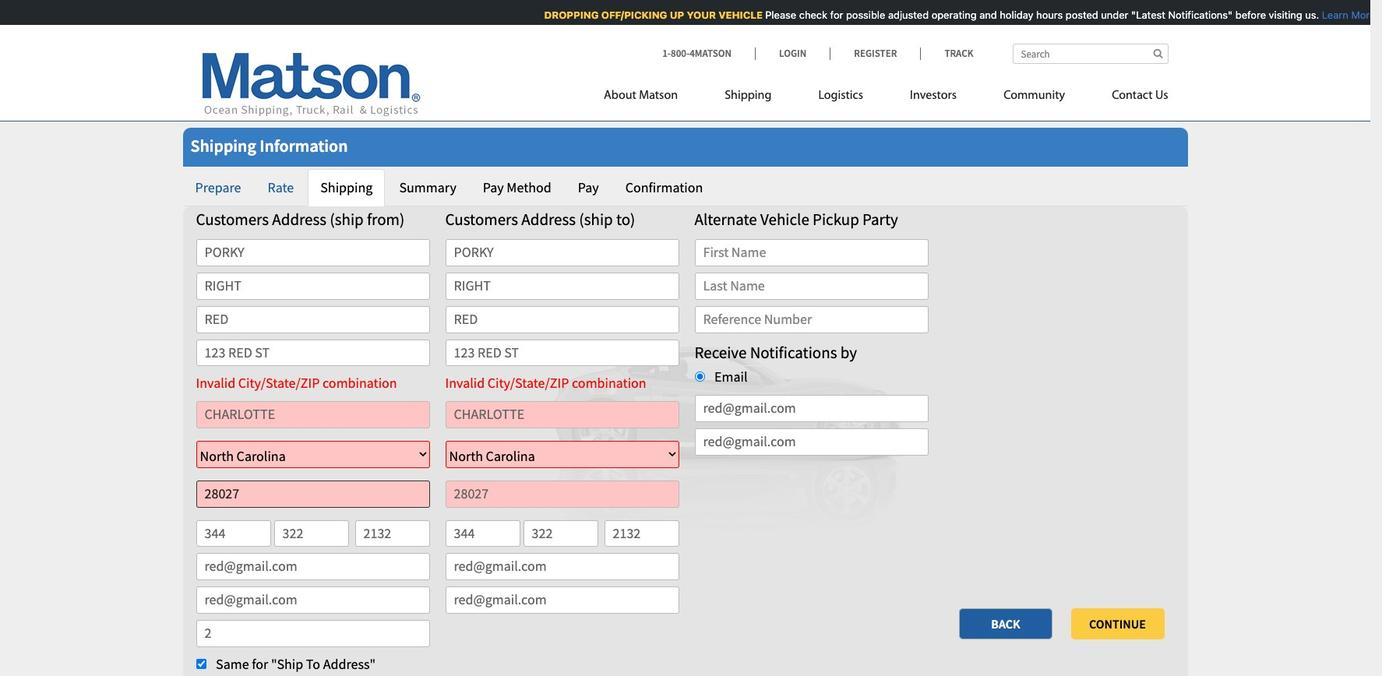 Task type: locate. For each thing, give the bounding box(es) containing it.
1 horizontal spatial first name text field
[[695, 239, 928, 267]]

Company (Optional) text field
[[445, 306, 679, 333]]

1 city/state/zip from the left
[[238, 374, 320, 392]]

1 horizontal spatial for
[[829, 9, 842, 21]]

1 555 text field from the left
[[196, 520, 271, 547]]

0 horizontal spatial email text field
[[196, 554, 430, 581]]

Search search field
[[1013, 44, 1168, 64]]

0 horizontal spatial 555 text field
[[274, 520, 349, 547]]

(ship
[[330, 209, 364, 230], [579, 209, 613, 230]]

1 pay from the left
[[483, 178, 504, 196]]

Reference Number text field
[[196, 620, 430, 647]]

invalid city/state/zip combination for to)
[[445, 374, 647, 392]]

notifications"
[[1167, 9, 1232, 21]]

from)
[[367, 209, 405, 230]]

party
[[863, 209, 898, 230]]

2 555 text field from the left
[[523, 520, 598, 547]]

0 horizontal spatial invalid city/state/zip combination
[[196, 374, 397, 392]]

1 last name text field from the left
[[196, 273, 430, 300]]

shipping link
[[701, 82, 795, 114], [308, 169, 385, 206]]

2 first name text field from the left
[[695, 239, 928, 267]]

customers address (ship from)
[[196, 209, 405, 230]]

invalid for customers address (ship to)
[[445, 374, 485, 392]]

0 horizontal spatial invalid
[[196, 374, 236, 392]]

1 horizontal spatial invalid city/state/zip combination
[[445, 374, 647, 392]]

(ship left 'from)'
[[330, 209, 364, 230]]

address"
[[323, 655, 376, 673]]

before
[[1234, 9, 1265, 21]]

1 horizontal spatial city/state/zip
[[488, 374, 569, 392]]

0 horizontal spatial shipping
[[191, 135, 256, 157]]

2 invalid from the left
[[445, 374, 485, 392]]

first name text field down alternate vehicle pickup party
[[695, 239, 928, 267]]

1 horizontal spatial (ship
[[579, 209, 613, 230]]

contact us
[[1112, 90, 1168, 102]]

alternate
[[695, 209, 757, 230]]

1 vertical spatial shipping
[[191, 135, 256, 157]]

city/state/zip
[[238, 374, 320, 392], [488, 374, 569, 392]]

please
[[764, 9, 795, 21]]

receive
[[695, 342, 747, 363]]

1 horizontal spatial pay
[[578, 178, 599, 196]]

pay link
[[566, 169, 611, 206]]

0 horizontal spatial city/state/zip
[[238, 374, 320, 392]]

1 customers from the left
[[196, 209, 269, 230]]

invalid city/state/zip combination down address text box
[[445, 374, 647, 392]]

pay
[[483, 178, 504, 196], [578, 178, 599, 196]]

shipping link down 4matson
[[701, 82, 795, 114]]

receive notifications by
[[695, 342, 857, 363]]

First Name text field
[[445, 239, 679, 267], [695, 239, 928, 267]]

0 horizontal spatial confirm email text field
[[196, 587, 430, 614]]

address
[[272, 209, 327, 230], [522, 209, 576, 230]]

0 horizontal spatial last name text field
[[196, 273, 430, 300]]

prepare link
[[183, 169, 254, 206]]

1 combination from the left
[[323, 374, 397, 392]]

your
[[686, 9, 715, 21]]

1 horizontal spatial email text field
[[695, 395, 928, 422]]

pay left method at top
[[483, 178, 504, 196]]

1 horizontal spatial shipping link
[[701, 82, 795, 114]]

0 horizontal spatial (ship
[[330, 209, 364, 230]]

2 combination from the left
[[572, 374, 647, 392]]

customers down 'prepare' link
[[196, 209, 269, 230]]

invalid
[[196, 374, 236, 392], [445, 374, 485, 392]]

555 text field
[[274, 520, 349, 547], [445, 520, 520, 547]]

shipping
[[725, 90, 772, 102], [191, 135, 256, 157], [320, 178, 373, 196]]

0 horizontal spatial 555 text field
[[196, 520, 271, 547]]

summary
[[399, 178, 457, 196]]

2 invalid city/state/zip combination from the left
[[445, 374, 647, 392]]

1 confirm email text field from the left
[[196, 587, 430, 614]]

same
[[216, 655, 249, 673]]

1 horizontal spatial 555 text field
[[523, 520, 598, 547]]

1 invalid from the left
[[196, 374, 236, 392]]

None search field
[[1013, 44, 1168, 64]]

0 vertical spatial shipping
[[725, 90, 772, 102]]

vehicle
[[761, 209, 810, 230]]

2 horizontal spatial shipping
[[725, 90, 772, 102]]

adjusted
[[887, 9, 928, 21]]

1 vertical spatial email text field
[[196, 554, 430, 581]]

shipping down 4matson
[[725, 90, 772, 102]]

shipping link up 'from)'
[[308, 169, 385, 206]]

0 horizontal spatial first name text field
[[445, 239, 679, 267]]

0 horizontal spatial pay
[[483, 178, 504, 196]]

us
[[1156, 90, 1168, 102]]

1 horizontal spatial shipping
[[320, 178, 373, 196]]

0 horizontal spatial address
[[272, 209, 327, 230]]

Last Name text field
[[445, 273, 679, 300]]

visiting
[[1268, 9, 1301, 21]]

2 customers from the left
[[445, 209, 518, 230]]

confirmation link
[[613, 169, 716, 206]]

email text field up reference number text box
[[196, 554, 430, 581]]

1 horizontal spatial address
[[522, 209, 576, 230]]

City text field
[[196, 402, 430, 429]]

matson
[[639, 90, 678, 102]]

combination down address text box
[[572, 374, 647, 392]]

(ship left to)
[[579, 209, 613, 230]]

shipping up 'from)'
[[320, 178, 373, 196]]

1 horizontal spatial confirm email text field
[[445, 587, 679, 614]]

pay inside "link"
[[483, 178, 504, 196]]

last name text field up company (optional) text box
[[196, 273, 430, 300]]

Address text field
[[196, 340, 430, 367]]

more.>
[[1350, 9, 1382, 21]]

investors link
[[887, 82, 980, 114]]

0 horizontal spatial for
[[252, 655, 268, 673]]

None checkbox
[[196, 659, 206, 669]]

pay for pay
[[578, 178, 599, 196]]

contact
[[1112, 90, 1153, 102]]

confirm email text field down email text field
[[445, 587, 679, 614]]

first name text field up last name text box
[[445, 239, 679, 267]]

0 vertical spatial email text field
[[695, 395, 928, 422]]

1 address from the left
[[272, 209, 327, 230]]

1 horizontal spatial invalid
[[445, 374, 485, 392]]

shipping up prepare
[[191, 135, 256, 157]]

1 horizontal spatial last name text field
[[695, 273, 928, 300]]

city/state/zip down address text field
[[238, 374, 320, 392]]

2 vertical spatial shipping
[[320, 178, 373, 196]]

invalid city/state/zip combination for from)
[[196, 374, 397, 392]]

address down method at top
[[522, 209, 576, 230]]

city/state/zip for customers address (ship from)
[[238, 374, 320, 392]]

for left "ship
[[252, 655, 268, 673]]

prepare
[[195, 178, 241, 196]]

invalid city/state/zip combination
[[196, 374, 397, 392], [445, 374, 647, 392]]

None submit
[[1071, 608, 1165, 640]]

0 horizontal spatial customers
[[196, 209, 269, 230]]

2 (ship from the left
[[579, 209, 613, 230]]

method
[[507, 178, 552, 196]]

1 vertical spatial for
[[252, 655, 268, 673]]

city/state/zip down address text box
[[488, 374, 569, 392]]

Email text field
[[695, 395, 928, 422], [196, 554, 430, 581]]

1 555 text field from the left
[[274, 520, 349, 547]]

1 (ship from the left
[[330, 209, 364, 230]]

pay for pay         method
[[483, 178, 504, 196]]

1 horizontal spatial customers
[[445, 209, 518, 230]]

combination down address text field
[[323, 374, 397, 392]]

pay up "customers address (ship to)"
[[578, 178, 599, 196]]

login
[[779, 47, 807, 60]]

invalid city/state/zip combination down address text field
[[196, 374, 397, 392]]

by
[[841, 342, 857, 363]]

customers
[[196, 209, 269, 230], [445, 209, 518, 230]]

5555 text field
[[604, 520, 679, 547]]

shipping information
[[191, 135, 348, 157]]

register
[[854, 47, 897, 60]]

1 invalid city/state/zip combination from the left
[[196, 374, 397, 392]]

Confirm Email text field
[[196, 587, 430, 614], [445, 587, 679, 614]]

for
[[829, 9, 842, 21], [252, 655, 268, 673]]

2 address from the left
[[522, 209, 576, 230]]

555 text field
[[196, 520, 271, 547], [523, 520, 598, 547]]

dropping off/picking up your vehicle please check for possible adjusted operating and holiday hours posted under "latest notifications" before visiting us. learn more.>
[[543, 9, 1382, 21]]

posted
[[1065, 9, 1097, 21]]

last name text field up reference number text field
[[695, 273, 928, 300]]

pickup
[[813, 209, 859, 230]]

2 confirm email text field from the left
[[445, 587, 679, 614]]

shipping for shipping link to the left
[[320, 178, 373, 196]]

for right check
[[829, 9, 842, 21]]

1 horizontal spatial 555 text field
[[445, 520, 520, 547]]

"latest
[[1130, 9, 1164, 21]]

Last Name text field
[[196, 273, 430, 300], [695, 273, 928, 300]]

2 pay from the left
[[578, 178, 599, 196]]

city/state/zip for customers address (ship to)
[[488, 374, 569, 392]]

1 horizontal spatial combination
[[572, 374, 647, 392]]

email text field up confirm email text box
[[695, 395, 928, 422]]

about matson link
[[604, 82, 701, 114]]

confirm email text field up reference number text box
[[196, 587, 430, 614]]

0 horizontal spatial combination
[[323, 374, 397, 392]]

2 last name text field from the left
[[695, 273, 928, 300]]

email
[[715, 368, 748, 386]]

community link
[[980, 82, 1089, 114]]

alternate vehicle pickup party
[[695, 209, 898, 230]]

hours
[[1035, 9, 1062, 21]]

combination
[[323, 374, 397, 392], [572, 374, 647, 392]]

address up first name text box at the left top
[[272, 209, 327, 230]]

customers down pay         method "link"
[[445, 209, 518, 230]]

1 vertical spatial shipping link
[[308, 169, 385, 206]]

2 city/state/zip from the left
[[488, 374, 569, 392]]



Task type: vqa. For each thing, say whether or not it's contained in the screenshot.
quantity
no



Task type: describe. For each thing, give the bounding box(es) containing it.
shipping for shipping information
[[191, 135, 256, 157]]

1 first name text field from the left
[[445, 239, 679, 267]]

blue matson logo with ocean, shipping, truck, rail and logistics written beneath it. image
[[202, 53, 420, 117]]

community
[[1004, 90, 1065, 102]]

holiday
[[999, 9, 1032, 21]]

Email text field
[[445, 554, 679, 581]]

1-800-4matson
[[662, 47, 732, 60]]

under
[[1100, 9, 1127, 21]]

First Name text field
[[196, 239, 430, 267]]

address for to)
[[522, 209, 576, 230]]

about
[[604, 90, 637, 102]]

contact us link
[[1089, 82, 1168, 114]]

to
[[306, 655, 320, 673]]

track
[[945, 47, 974, 60]]

1-800-4matson link
[[662, 47, 755, 60]]

search image
[[1154, 48, 1163, 58]]

(ship for to)
[[579, 209, 613, 230]]

Reference Number text field
[[695, 306, 928, 333]]

customers for customers address (ship from)
[[196, 209, 269, 230]]

off/picking
[[600, 9, 666, 21]]

learn more.> link
[[1318, 9, 1382, 21]]

combination for to)
[[572, 374, 647, 392]]

1-
[[662, 47, 671, 60]]

Address text field
[[445, 340, 679, 367]]

pay         method
[[483, 178, 552, 196]]

about matson
[[604, 90, 678, 102]]

customers address (ship to)
[[445, 209, 635, 230]]

back
[[991, 616, 1020, 632]]

possible
[[845, 9, 884, 21]]

Company (Optional) text field
[[196, 306, 430, 333]]

top menu navigation
[[604, 82, 1168, 114]]

dropping
[[543, 9, 598, 21]]

check
[[798, 9, 826, 21]]

shipping inside "top menu" navigation
[[725, 90, 772, 102]]

confirmation
[[626, 178, 703, 196]]

Zip text field
[[445, 481, 679, 508]]

2 555 text field from the left
[[445, 520, 520, 547]]

Zip text field
[[196, 481, 430, 508]]

(ship for from)
[[330, 209, 364, 230]]

4matson
[[690, 47, 732, 60]]

and
[[978, 9, 996, 21]]

0 horizontal spatial shipping link
[[308, 169, 385, 206]]

invalid for customers address (ship from)
[[196, 374, 236, 392]]

rate
[[268, 178, 294, 196]]

investors
[[910, 90, 957, 102]]

pay         method link
[[471, 169, 564, 206]]

"ship
[[271, 655, 303, 673]]

logistics link
[[795, 82, 887, 114]]

0 vertical spatial for
[[829, 9, 842, 21]]

confirm email text field for to)
[[445, 587, 679, 614]]

5555 text field
[[355, 520, 430, 547]]

us.
[[1304, 9, 1318, 21]]

track link
[[921, 47, 974, 60]]

customers for customers address (ship to)
[[445, 209, 518, 230]]

vehicle
[[717, 9, 762, 21]]

notifications
[[750, 342, 837, 363]]

confirm email text field for from)
[[196, 587, 430, 614]]

up
[[669, 9, 683, 21]]

0 vertical spatial shipping link
[[701, 82, 795, 114]]

Confirm Email text field
[[695, 428, 928, 456]]

login link
[[755, 47, 830, 60]]

800-
[[671, 47, 690, 60]]

back button
[[959, 608, 1053, 640]]

same for "ship to address"
[[216, 655, 376, 673]]

address for from)
[[272, 209, 327, 230]]

rate link
[[255, 169, 306, 206]]

learn
[[1321, 9, 1347, 21]]

Email radio
[[695, 372, 705, 382]]

to)
[[616, 209, 635, 230]]

summary link
[[387, 169, 469, 206]]

register link
[[830, 47, 921, 60]]

information
[[260, 135, 348, 157]]

logistics
[[819, 90, 863, 102]]

combination for from)
[[323, 374, 397, 392]]

operating
[[930, 9, 976, 21]]

City text field
[[445, 402, 679, 429]]



